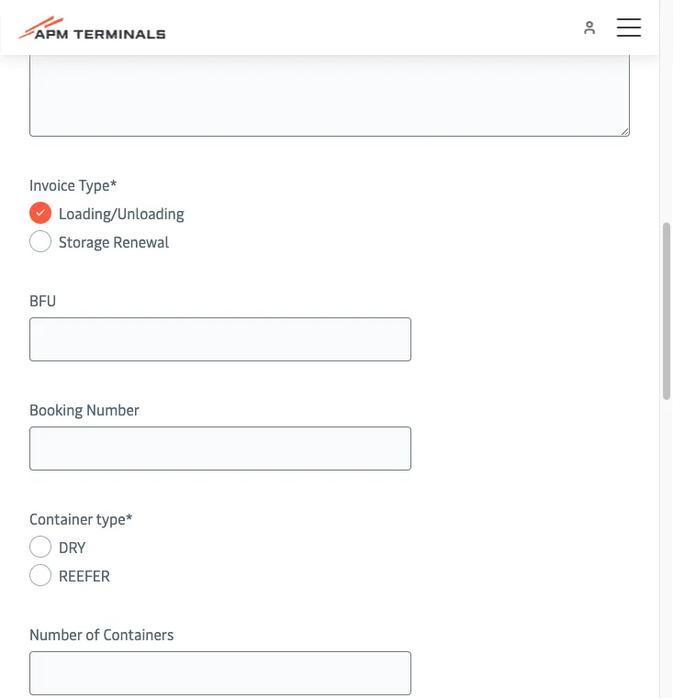 Task type: vqa. For each thing, say whether or not it's contained in the screenshot.
'BFU' text box
yes



Task type: locate. For each thing, give the bounding box(es) containing it.
containers
[[103, 625, 174, 645]]

Number of Containers number field
[[29, 653, 411, 697]]

booking number
[[29, 400, 140, 420]]

bfu
[[29, 291, 56, 310]]

number left of at bottom left
[[29, 625, 82, 645]]

number
[[86, 400, 140, 420], [29, 625, 82, 645]]

Other comments text field
[[29, 18, 630, 137]]

storage renewal
[[59, 232, 169, 252]]

storage
[[59, 232, 110, 252]]

None radio
[[29, 231, 51, 253], [29, 537, 51, 559], [29, 231, 51, 253], [29, 537, 51, 559]]

1 horizontal spatial number
[[86, 400, 140, 420]]

container
[[29, 509, 93, 529]]

invoice type
[[29, 175, 110, 195]]

None radio
[[29, 203, 51, 225], [29, 565, 51, 587], [29, 203, 51, 225], [29, 565, 51, 587]]

1 vertical spatial number
[[29, 625, 82, 645]]

number right booking on the bottom left of page
[[86, 400, 140, 420]]

0 vertical spatial number
[[86, 400, 140, 420]]

0 horizontal spatial number
[[29, 625, 82, 645]]

Booking Number text field
[[29, 428, 411, 472]]



Task type: describe. For each thing, give the bounding box(es) containing it.
dry
[[59, 538, 86, 557]]

booking
[[29, 400, 83, 420]]

reefer
[[59, 566, 110, 586]]

BFU text field
[[29, 318, 411, 362]]

number of containers
[[29, 625, 174, 645]]

container type
[[29, 509, 125, 529]]

of
[[86, 625, 100, 645]]

loading/unloading
[[59, 203, 184, 223]]

renewal
[[113, 232, 169, 252]]

type
[[96, 509, 125, 529]]

type
[[78, 175, 110, 195]]

invoice
[[29, 175, 75, 195]]



